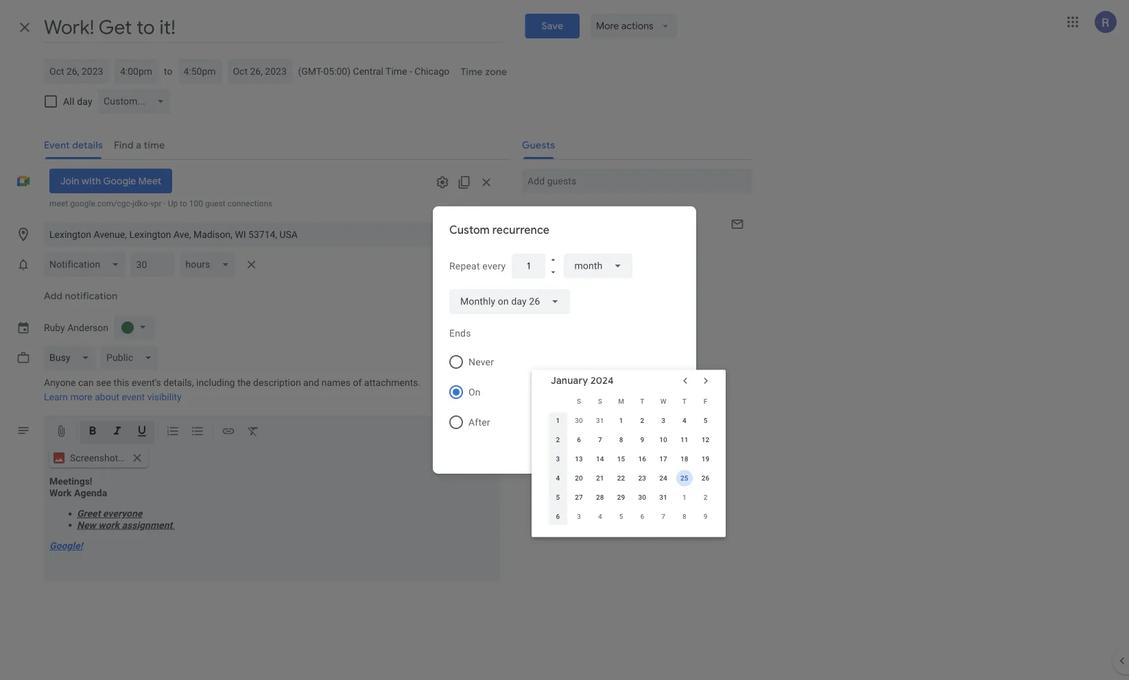 Task type: locate. For each thing, give the bounding box(es) containing it.
7 row from the top
[[547, 507, 716, 526]]

6 row from the top
[[547, 488, 716, 507]]

0 vertical spatial ruby
[[549, 245, 571, 256]]

add
[[44, 290, 63, 302]]

17
[[659, 455, 667, 463]]

guest right 100
[[205, 199, 225, 209]]

2 vertical spatial 3
[[577, 513, 581, 521]]

1 horizontal spatial anderson
[[573, 245, 614, 256]]

9 inside february 9 element
[[704, 513, 708, 521]]

1 horizontal spatial time
[[460, 66, 483, 78]]

f
[[704, 397, 708, 406]]

05:00)
[[323, 66, 351, 77]]

event's
[[132, 377, 161, 389]]

4 up 11 element
[[682, 417, 686, 425]]

25 cell
[[674, 469, 695, 488]]

2 row from the top
[[547, 411, 716, 430]]

7 down december 31 element
[[598, 436, 602, 444]]

13
[[575, 455, 583, 463]]

5 row from the top
[[547, 469, 716, 488]]

0 horizontal spatial event
[[122, 392, 145, 403]]

·
[[164, 199, 166, 209]]

2 horizontal spatial 2
[[704, 494, 708, 502]]

1 horizontal spatial 5
[[619, 513, 623, 521]]

0 vertical spatial 31
[[596, 417, 604, 425]]

row
[[547, 392, 716, 411], [547, 411, 716, 430], [547, 430, 716, 450], [547, 450, 716, 469], [547, 469, 716, 488], [547, 488, 716, 507], [547, 507, 716, 526]]

30 for "december 30" element
[[575, 417, 583, 425]]

6 down "december 30" element
[[577, 436, 581, 444]]

others
[[571, 379, 599, 390]]

december 31 element
[[592, 413, 608, 429]]

time left -
[[386, 66, 407, 77]]

row containing 3
[[547, 450, 716, 469]]

1 horizontal spatial 7
[[661, 513, 665, 521]]

0 horizontal spatial 7
[[598, 436, 602, 444]]

event
[[578, 358, 601, 370], [122, 392, 145, 403]]

add notification
[[44, 290, 118, 302]]

every
[[482, 260, 506, 272]]

ruby inside ruby anderson organizer
[[549, 245, 571, 256]]

1 horizontal spatial s
[[598, 397, 602, 406]]

custom recurrence
[[449, 223, 550, 237]]

5 left 27
[[556, 494, 560, 502]]

1 vertical spatial 2
[[556, 436, 560, 444]]

all
[[63, 96, 74, 107]]

8 up cancel
[[619, 436, 623, 444]]

31 down 24
[[659, 494, 667, 502]]

1 down m
[[619, 417, 623, 425]]

event down this
[[122, 392, 145, 403]]

ruby
[[549, 245, 571, 256], [44, 322, 65, 334]]

24
[[659, 474, 667, 483]]

3 down 27 element
[[577, 513, 581, 521]]

underline image
[[135, 425, 149, 441]]

0 horizontal spatial s
[[577, 397, 581, 406]]

(gmt-
[[298, 66, 323, 77]]

1 vertical spatial 30
[[638, 494, 646, 502]]

2 horizontal spatial 6
[[640, 513, 644, 521]]

4
[[682, 417, 686, 425], [556, 474, 560, 483], [598, 513, 602, 521]]

5
[[704, 417, 708, 425], [556, 494, 560, 502], [619, 513, 623, 521]]

ruby down add
[[44, 322, 65, 334]]

0 horizontal spatial 4
[[556, 474, 560, 483]]

junececi7@gmail.com
[[549, 275, 644, 287]]

0 vertical spatial 3
[[661, 417, 665, 425]]

0 horizontal spatial 2
[[556, 436, 560, 444]]

7
[[598, 436, 602, 444], [661, 513, 665, 521]]

on
[[468, 387, 481, 398]]

anderson up organizer
[[573, 245, 614, 256]]

4 down 28 element
[[598, 513, 602, 521]]

Description text field
[[44, 476, 500, 579]]

1 left awaiting
[[522, 226, 527, 236]]

time zone button
[[455, 60, 512, 84]]

connections
[[228, 199, 272, 209]]

Months to repeat number field
[[522, 254, 535, 278]]

4 row from the top
[[547, 450, 716, 469]]

1 vertical spatial 3
[[556, 455, 560, 463]]

30 down see guest list
[[575, 417, 583, 425]]

anyone can see this event's details, including the description and names of attachments. learn more about event visibility
[[44, 377, 421, 403]]

details,
[[163, 377, 194, 389]]

ruby anderson organizer
[[549, 245, 614, 268]]

anyone
[[44, 377, 76, 389]]

6 down 30 element
[[640, 513, 644, 521]]

1 horizontal spatial event
[[578, 358, 601, 370]]

google! link
[[49, 541, 83, 552]]

2 s from the left
[[598, 397, 602, 406]]

remove formatting image
[[246, 425, 260, 441]]

1 horizontal spatial 30
[[638, 494, 646, 502]]

18 element
[[676, 451, 693, 467]]

3 down the w
[[661, 417, 665, 425]]

event inside the anyone can see this event's details, including the description and names of attachments. learn more about event visibility
[[122, 392, 145, 403]]

0 horizontal spatial anderson
[[67, 322, 108, 334]]

custom recurrence dialog
[[433, 206, 726, 537]]

anderson inside ruby anderson organizer
[[573, 245, 614, 256]]

row group inside january 2024 grid
[[547, 411, 716, 526]]

january
[[551, 375, 588, 387]]

16 element
[[634, 451, 651, 467]]

1 horizontal spatial 2
[[640, 417, 644, 425]]

25 element
[[676, 470, 693, 487]]

1 vertical spatial 8
[[682, 513, 686, 521]]

repeat
[[449, 260, 480, 272]]

3 row from the top
[[547, 430, 716, 450]]

2 up february 9 element
[[704, 494, 708, 502]]

2 vertical spatial 5
[[619, 513, 623, 521]]

anderson down 'notification'
[[67, 322, 108, 334]]

2 horizontal spatial 5
[[704, 417, 708, 425]]

2 horizontal spatial 3
[[661, 417, 665, 425]]

2
[[640, 417, 644, 425], [556, 436, 560, 444], [704, 494, 708, 502]]

0 vertical spatial guest
[[205, 199, 225, 209]]

1 vertical spatial ruby
[[44, 322, 65, 334]]

0 horizontal spatial 5
[[556, 494, 560, 502]]

0 horizontal spatial 8
[[619, 436, 623, 444]]

assignment
[[122, 520, 172, 531]]

italic image
[[110, 425, 124, 441]]

1 horizontal spatial to
[[180, 199, 187, 209]]

0 horizontal spatial ruby
[[44, 322, 65, 334]]

0 vertical spatial 7
[[598, 436, 602, 444]]

row containing 2
[[547, 430, 716, 450]]

31 inside december 31 element
[[596, 417, 604, 425]]

0 horizontal spatial 3
[[556, 455, 560, 463]]

30 down 23
[[638, 494, 646, 502]]

0 vertical spatial 30
[[575, 417, 583, 425]]

2 vertical spatial 2
[[704, 494, 708, 502]]

18
[[680, 455, 688, 463]]

row group containing 1
[[547, 411, 716, 526]]

3 left 13
[[556, 455, 560, 463]]

this
[[114, 377, 129, 389]]

agenda
[[74, 487, 107, 499]]

1 vertical spatial anderson
[[67, 322, 108, 334]]

0 horizontal spatial 9
[[640, 436, 644, 444]]

Date on which the recurrence ends text field
[[543, 380, 597, 405]]

1 vertical spatial event
[[122, 392, 145, 403]]

8
[[619, 436, 623, 444], [682, 513, 686, 521]]

6
[[577, 436, 581, 444], [556, 513, 560, 521], [640, 513, 644, 521]]

learn more about event visibility link
[[44, 392, 182, 403]]

learn
[[44, 392, 68, 403]]

1 s from the left
[[577, 397, 581, 406]]

guest up "december 30" element
[[564, 400, 588, 411]]

t right the w
[[682, 397, 687, 406]]

1 vertical spatial 31
[[659, 494, 667, 502]]

1 vertical spatial 7
[[661, 513, 665, 521]]

1 row from the top
[[547, 392, 716, 411]]

february 1 element
[[676, 489, 693, 506]]

7 down 31 element
[[661, 513, 665, 521]]

2 up 16 element
[[640, 417, 644, 425]]

31 down list
[[596, 417, 604, 425]]

5 down 29 element
[[619, 513, 623, 521]]

all day
[[63, 96, 92, 107]]

0 vertical spatial 9
[[640, 436, 644, 444]]

january 2024
[[551, 375, 614, 387]]

30 for 30 element
[[638, 494, 646, 502]]

about
[[95, 392, 119, 403]]

1 horizontal spatial guest
[[564, 400, 588, 411]]

event up january 2024
[[578, 358, 601, 370]]

2 down occurrence count number field
[[556, 436, 560, 444]]

add notification button
[[38, 284, 123, 309]]

30 hours before element
[[44, 250, 262, 280]]

names
[[322, 377, 351, 389]]

9
[[640, 436, 644, 444], [704, 513, 708, 521]]

formatting options toolbar
[[44, 416, 500, 449]]

meetings! work agenda
[[49, 476, 107, 499]]

28 element
[[592, 489, 608, 506]]

greet everyone new work assignment
[[77, 508, 175, 531]]

insert link image
[[222, 425, 235, 441]]

1 vertical spatial 9
[[704, 513, 708, 521]]

including
[[196, 377, 235, 389]]

1 horizontal spatial t
[[682, 397, 687, 406]]

description
[[253, 377, 301, 389]]

0 horizontal spatial time
[[386, 66, 407, 77]]

None field
[[563, 254, 633, 278], [449, 289, 570, 314], [563, 254, 633, 278], [449, 289, 570, 314]]

1 t from the left
[[640, 397, 644, 406]]

cancel button
[[597, 440, 641, 473]]

5 up the 12 element
[[704, 417, 708, 425]]

m
[[618, 397, 624, 406]]

anderson for ruby anderson organizer
[[573, 245, 614, 256]]

9 down february 2 element
[[704, 513, 708, 521]]

time left zone
[[460, 66, 483, 78]]

23
[[638, 474, 646, 483]]

2 horizontal spatial 4
[[682, 417, 686, 425]]

15 element
[[613, 451, 629, 467]]

12
[[702, 436, 710, 444]]

3
[[661, 417, 665, 425], [556, 455, 560, 463], [577, 513, 581, 521]]

1 vertical spatial guest
[[564, 400, 588, 411]]

Title text field
[[44, 12, 503, 43]]

0 horizontal spatial guest
[[205, 199, 225, 209]]

january 2024 option group
[[444, 347, 726, 537]]

recurrence
[[492, 223, 550, 237]]

4 left 20
[[556, 474, 560, 483]]

1 horizontal spatial 6
[[577, 436, 581, 444]]

row group
[[547, 411, 716, 526]]

numbered list image
[[166, 425, 180, 441]]

1 horizontal spatial 9
[[704, 513, 708, 521]]

1 down 25 cell
[[682, 494, 686, 502]]

0 vertical spatial 5
[[704, 417, 708, 425]]

list
[[590, 400, 603, 411]]

0 vertical spatial anderson
[[573, 245, 614, 256]]

2 vertical spatial 4
[[598, 513, 602, 521]]

0 horizontal spatial to
[[164, 66, 172, 77]]

s down "others"
[[577, 397, 581, 406]]

time zone
[[460, 66, 507, 78]]

to
[[164, 66, 172, 77], [180, 199, 187, 209]]

s up december 31 element
[[598, 397, 602, 406]]

1 horizontal spatial 4
[[598, 513, 602, 521]]

6 left february 3 element
[[556, 513, 560, 521]]

google
[[103, 175, 136, 187]]

8 down february 1 element
[[682, 513, 686, 521]]

31 inside 31 element
[[659, 494, 667, 502]]

1 horizontal spatial 8
[[682, 513, 686, 521]]

0 horizontal spatial 6
[[556, 513, 560, 521]]

t right m
[[640, 397, 644, 406]]

ruby anderson, organizer tree item
[[511, 241, 752, 270]]

1 awaiting
[[522, 226, 560, 236]]

0 horizontal spatial 31
[[596, 417, 604, 425]]

ruby up organizer
[[549, 245, 571, 256]]

1 vertical spatial 5
[[556, 494, 560, 502]]

10 element
[[655, 432, 672, 448]]

0 horizontal spatial t
[[640, 397, 644, 406]]

custom
[[449, 223, 490, 237]]

0 horizontal spatial 30
[[575, 417, 583, 425]]

24 element
[[655, 470, 672, 487]]

1 horizontal spatial 31
[[659, 494, 667, 502]]

february 3 element
[[571, 509, 587, 525]]

1 horizontal spatial ruby
[[549, 245, 571, 256]]

0 vertical spatial to
[[164, 66, 172, 77]]

join with google meet link
[[49, 169, 172, 193]]

time
[[386, 66, 407, 77], [460, 66, 483, 78]]

w
[[660, 397, 666, 406]]

done
[[657, 450, 681, 462]]

9 up 16 element
[[640, 436, 644, 444]]

0 vertical spatial 8
[[619, 436, 623, 444]]

the
[[237, 377, 251, 389]]



Task type: vqa. For each thing, say whether or not it's contained in the screenshot.


Task type: describe. For each thing, give the bounding box(es) containing it.
27 element
[[571, 489, 587, 506]]

save
[[542, 20, 563, 32]]

guests invited to this event. tree
[[511, 241, 752, 292]]

20 element
[[571, 470, 587, 487]]

february 7 element
[[655, 509, 672, 525]]

11 element
[[676, 432, 693, 448]]

bold image
[[86, 425, 99, 441]]

31 for december 31 element
[[596, 417, 604, 425]]

ruby for ruby anderson organizer
[[549, 245, 571, 256]]

january 2024 grid
[[545, 392, 716, 526]]

1 vertical spatial 4
[[556, 474, 560, 483]]

-
[[409, 66, 412, 77]]

see guest list
[[546, 400, 603, 411]]

chicago
[[414, 66, 449, 77]]

and
[[303, 377, 319, 389]]

cancel
[[604, 450, 635, 462]]

0 vertical spatial 4
[[682, 417, 686, 425]]

1 horizontal spatial 3
[[577, 513, 581, 521]]

notification
[[65, 290, 118, 302]]

organizer
[[549, 258, 585, 268]]

work
[[98, 520, 119, 531]]

14 element
[[592, 451, 608, 467]]

16
[[638, 455, 646, 463]]

visibility
[[147, 392, 182, 403]]

done button
[[647, 440, 691, 473]]

central
[[353, 66, 383, 77]]

26
[[702, 474, 710, 483]]

10
[[659, 436, 667, 444]]

day
[[77, 96, 92, 107]]

time inside button
[[460, 66, 483, 78]]

more
[[70, 392, 92, 403]]

never
[[468, 356, 494, 368]]

join
[[60, 175, 79, 187]]

up
[[168, 199, 178, 209]]

ruby for ruby anderson
[[44, 322, 65, 334]]

(gmt-05:00) central time - chicago
[[298, 66, 449, 77]]

12 element
[[697, 432, 714, 448]]

greet
[[77, 508, 100, 520]]

see
[[96, 377, 111, 389]]

2 t from the left
[[682, 397, 687, 406]]

23 element
[[634, 470, 651, 487]]

after
[[468, 417, 490, 428]]

meet.google.com/cgc-
[[49, 199, 132, 209]]

28
[[596, 494, 604, 502]]

anderson for ruby anderson
[[67, 322, 108, 334]]

29
[[617, 494, 625, 502]]

row containing 6
[[547, 507, 716, 526]]

meetings!
[[49, 476, 92, 487]]

february 8 element
[[676, 509, 693, 525]]

21 element
[[592, 470, 608, 487]]

17 element
[[655, 451, 672, 467]]

1 vertical spatial to
[[180, 199, 187, 209]]

of
[[353, 377, 362, 389]]

attachments.
[[364, 377, 421, 389]]

repeat every
[[449, 260, 506, 272]]

row containing 4
[[547, 469, 716, 488]]

vpr
[[150, 199, 162, 209]]

2024
[[591, 375, 614, 387]]

0 vertical spatial 2
[[640, 417, 644, 425]]

february 2 element
[[697, 489, 714, 506]]

with
[[81, 175, 101, 187]]

bulleted list image
[[191, 425, 204, 441]]

100
[[189, 199, 203, 209]]

february 6 element
[[634, 509, 651, 525]]

19 element
[[697, 451, 714, 467]]

ruby anderson
[[44, 322, 108, 334]]

31 element
[[655, 489, 672, 506]]

27
[[575, 494, 583, 502]]

google!
[[49, 541, 83, 552]]

21
[[596, 474, 604, 483]]

save button
[[525, 14, 580, 38]]

ends
[[449, 328, 471, 339]]

work
[[49, 487, 72, 499]]

february 9 element
[[697, 509, 714, 525]]

1 down see
[[556, 417, 560, 425]]

11
[[680, 436, 688, 444]]

Hours in advance for notification number field
[[136, 252, 169, 277]]

row containing 5
[[547, 488, 716, 507]]

26 element
[[697, 470, 714, 487]]

22 element
[[613, 470, 629, 487]]

30 element
[[634, 489, 651, 506]]

22
[[617, 474, 625, 483]]

modify event
[[546, 358, 601, 370]]

everyone
[[103, 508, 142, 520]]

can
[[78, 377, 94, 389]]

0 vertical spatial event
[[578, 358, 601, 370]]

junececi7@gmail.com tree item
[[511, 270, 752, 292]]

meet
[[138, 175, 161, 187]]

invite
[[546, 379, 569, 390]]

13 element
[[571, 451, 587, 467]]

february 5 element
[[613, 509, 629, 525]]

19
[[702, 455, 710, 463]]

jdko-
[[132, 199, 150, 209]]

zone
[[485, 66, 507, 78]]

invite others
[[546, 379, 599, 390]]

new
[[77, 520, 96, 531]]

29 element
[[613, 489, 629, 506]]

december 30 element
[[571, 413, 587, 429]]

15
[[617, 455, 625, 463]]

awaiting
[[529, 226, 560, 236]]

25
[[680, 474, 688, 483]]

Occurrence count number field
[[543, 410, 561, 435]]

row containing s
[[547, 392, 716, 411]]

31 for 31 element
[[659, 494, 667, 502]]

20
[[575, 474, 583, 483]]

meet.google.com/cgc-jdko-vpr · up to 100 guest connections
[[49, 199, 272, 209]]

february 4 element
[[592, 509, 608, 525]]

row containing 1
[[547, 411, 716, 430]]



